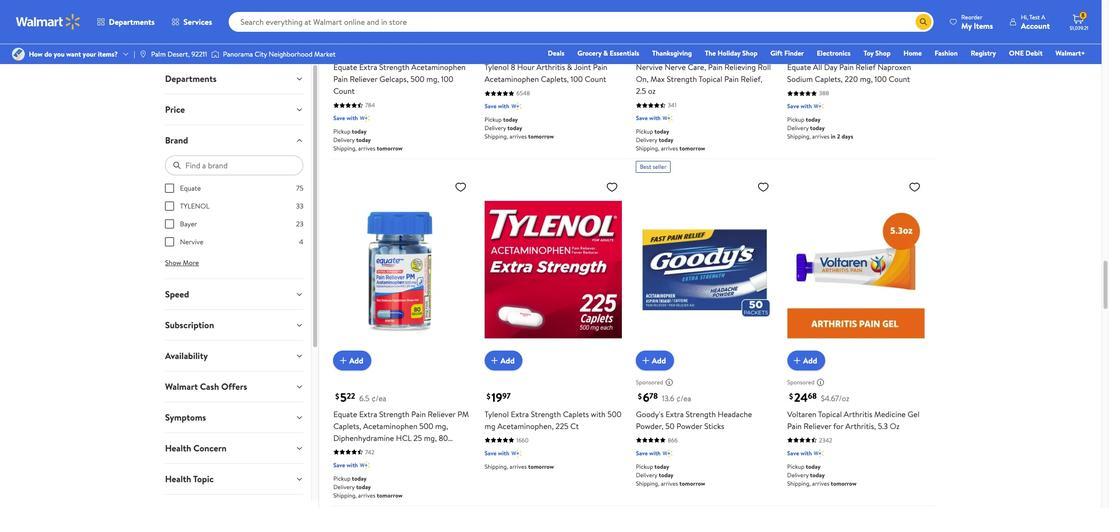 Task type: describe. For each thing, give the bounding box(es) containing it.
¢/ea for $ 5 38 5.4 ¢/ea equate all day pain relief naproxen sodium caplets, 220 mg, 100 count
[[826, 46, 841, 57]]

electronics
[[817, 48, 851, 58]]

relieving
[[725, 62, 756, 73]]

$ 5 22 6.5 ¢/ea equate extra strength pain reliever pm caplets, acetaminophen 500 mg, diphenhydramine hcl 25 mg, 80 count
[[333, 389, 469, 456]]

pain inside $ 5 22 6.5 ¢/ea equate extra strength pain reliever pm caplets, acetaminophen 500 mg, diphenhydramine hcl 25 mg, 80 count
[[411, 409, 426, 420]]

tomorrow for $4.99/oz
[[680, 144, 705, 153]]

acetaminophen inside tylenol 8 hour arthritis & joint pain acetaminophen caplets, 100 count
[[485, 74, 539, 85]]

caplets, inside tylenol 8 hour arthritis & joint pain acetaminophen caplets, 100 count
[[541, 74, 569, 85]]

pickup for $4.67/oz
[[787, 463, 805, 471]]

add up 78 on the right bottom
[[652, 355, 666, 366]]

health concern
[[165, 443, 227, 455]]

topical inside $ 24 68 $4.67/oz voltaren topical arthritis medicine gel pain reliever for arthritis, 5.3 oz
[[818, 409, 842, 420]]

$ for $ 4 97 5.0 ¢/ea equate extra strength acetaminophen pain reliever gelcaps, 500 mg, 100 count
[[335, 44, 339, 55]]

walmart+ link
[[1051, 48, 1090, 59]]

thanksgiving link
[[648, 48, 697, 59]]

gift finder link
[[766, 48, 809, 59]]

health for health concern
[[165, 443, 191, 455]]

market
[[314, 49, 336, 59]]

strength for 5
[[379, 409, 410, 420]]

grocery & essentials
[[578, 48, 639, 58]]

$1,039.21
[[1070, 24, 1089, 31]]

shipping, for $4.99/oz
[[636, 144, 660, 153]]

health topic tab
[[157, 464, 311, 495]]

save with for 19
[[485, 449, 509, 458]]

subscription
[[165, 319, 214, 332]]

acetaminophen inside $ 5 22 6.5 ¢/ea equate extra strength pain reliever pm caplets, acetaminophen 500 mg, diphenhydramine hcl 25 mg, 80 count
[[363, 421, 418, 432]]

pain inside tylenol 8 hour arthritis & joint pain acetaminophen caplets, 100 count
[[593, 62, 608, 73]]

show more button
[[157, 255, 207, 271]]

headache
[[718, 409, 752, 420]]

with for 13
[[498, 102, 509, 111]]

walmart plus image for 5.0 ¢/ea
[[360, 113, 370, 123]]

symptoms tab
[[157, 403, 311, 433]]

equate extra strength pain reliever pm caplets, acetaminophen 500 mg, diphenhydramine hcl 25 mg, 80 count image
[[333, 177, 471, 363]]

add to favorites list, equate extra strength pain reliever pm caplets, acetaminophen 500 mg, diphenhydramine hcl 25 mg, 80 count image
[[455, 181, 467, 194]]

departments inside popup button
[[109, 16, 155, 27]]

¢/ea for $ 4 97 5.0 ¢/ea equate extra strength acetaminophen pain reliever gelcaps, 500 mg, 100 count
[[373, 46, 388, 57]]

hcl
[[396, 433, 412, 444]]

add to favorites list, goody's extra strength headache powder, 50 powder sticks image
[[758, 181, 770, 194]]

acetaminophen inside the $ 4 97 5.0 ¢/ea equate extra strength acetaminophen pain reliever gelcaps, 500 mg, 100 count
[[411, 62, 466, 73]]

availability
[[165, 350, 208, 363]]

4 inside 'brand' group
[[299, 237, 304, 247]]

pickup today delivery today shipping, arrives in 2 days
[[787, 115, 853, 141]]

count inside tylenol 8 hour arthritis & joint pain acetaminophen caplets, 100 count
[[585, 74, 606, 85]]

pickup for 13.6 ¢/ea
[[636, 463, 653, 471]]

866
[[668, 437, 678, 445]]

100 inside the $ 4 97 5.0 ¢/ea equate extra strength acetaminophen pain reliever gelcaps, 500 mg, 100 count
[[441, 74, 453, 85]]

in
[[831, 132, 836, 141]]

want
[[66, 49, 81, 59]]

save with for 5.0 ¢/ea
[[333, 114, 358, 122]]

health concern button
[[157, 434, 311, 464]]

extra for 6
[[666, 409, 684, 420]]

registry
[[971, 48, 996, 58]]

max
[[651, 74, 665, 85]]

5 for $ 5 22 6.5 ¢/ea equate extra strength pain reliever pm caplets, acetaminophen 500 mg, diphenhydramine hcl 25 mg, 80 count
[[340, 389, 347, 406]]

Walmart Site-Wide search field
[[229, 12, 934, 32]]

33
[[296, 201, 304, 211]]

relief,
[[741, 74, 763, 85]]

cash
[[200, 381, 219, 393]]

$ 12 47 $4.99/oz nervive nerve care, pain relieving roll on, max strength topical pain relief, 2.5 oz
[[636, 42, 771, 97]]

4 inside the $ 4 97 5.0 ¢/ea equate extra strength acetaminophen pain reliever gelcaps, 500 mg, 100 count
[[340, 42, 348, 59]]

best
[[640, 163, 652, 171]]

with for 5.0 ¢/ea
[[347, 114, 358, 122]]

add to favorites list, tylenol extra strength caplets with 500 mg acetaminophen, 225 ct image
[[606, 181, 618, 194]]

with for 5.4 ¢/ea
[[801, 102, 812, 111]]

97 for 4
[[348, 44, 356, 55]]

100 inside the '$ 5 38 5.4 ¢/ea equate all day pain relief naproxen sodium caplets, 220 mg, 100 count'
[[875, 74, 887, 85]]

home link
[[899, 48, 927, 59]]

with inside tylenol extra strength caplets with 500 mg acetaminophen, 225 ct
[[591, 409, 606, 420]]

$ 6 78 13.6 ¢/ea goody's extra strength headache powder, 50 powder sticks
[[636, 389, 752, 432]]

arthritis inside tylenol 8 hour arthritis & joint pain acetaminophen caplets, 100 count
[[537, 62, 565, 73]]

home
[[904, 48, 922, 58]]

¢/ea for $ 5 22 6.5 ¢/ea equate extra strength pain reliever pm caplets, acetaminophen 500 mg, diphenhydramine hcl 25 mg, 80 count
[[372, 393, 387, 404]]

my
[[962, 20, 972, 31]]

departments tab
[[157, 64, 311, 94]]

2 ad disclaimer and feedback for ingridsponsoredproducts image from the left
[[817, 379, 825, 387]]

13
[[492, 42, 502, 59]]

nervive inside $ 12 47 $4.99/oz nervive nerve care, pain relieving roll on, max strength topical pain relief, 2.5 oz
[[636, 62, 663, 73]]

with for 19
[[498, 449, 509, 458]]

225
[[556, 421, 569, 432]]

gift
[[771, 48, 783, 58]]

hi, test a account
[[1021, 13, 1050, 31]]

nervive nerve care, pain relieving roll on, max strength topical pain relief, 2.5 oz image
[[636, 0, 774, 16]]

 image for palm
[[139, 50, 147, 58]]

$ for $ 13 12
[[487, 44, 491, 55]]

$ for $ 6 78 13.6 ¢/ea goody's extra strength headache powder, 50 powder sticks
[[638, 391, 642, 402]]

delivery for 5.0 ¢/ea
[[333, 136, 355, 144]]

desert,
[[168, 49, 190, 59]]

tomorrow for 13
[[528, 132, 554, 141]]

tylenol for 19
[[485, 409, 509, 420]]

the holiday shop
[[705, 48, 758, 58]]

oz
[[648, 86, 656, 97]]

$ for $ 12 47 $4.99/oz nervive nerve care, pain relieving roll on, max strength topical pain relief, 2.5 oz
[[638, 44, 642, 55]]

arrives for 5.0 ¢/ea
[[358, 144, 376, 153]]

one debit link
[[1005, 48, 1047, 59]]

tylenol 8 hour arthritis & joint pain acetaminophen caplets, 100 count
[[485, 62, 608, 85]]

tomorrow for $4.67/oz
[[831, 480, 857, 488]]

panorama city neighborhood market
[[223, 49, 336, 59]]

pain inside the '$ 5 38 5.4 ¢/ea equate all day pain relief naproxen sodium caplets, 220 mg, 100 count'
[[840, 62, 854, 73]]

reorder
[[962, 13, 983, 21]]

city
[[255, 49, 267, 59]]

save with for 5.4 ¢/ea
[[787, 102, 812, 111]]

500 inside tylenol extra strength caplets with 500 mg acetaminophen, 225 ct
[[608, 409, 622, 420]]

add up the 47
[[652, 8, 666, 19]]

walmart+
[[1056, 48, 1086, 58]]

save for 5.0 ¢/ea
[[333, 114, 345, 122]]

reliever for 4
[[350, 74, 378, 85]]

80
[[439, 433, 448, 444]]

speed
[[165, 288, 189, 301]]

5.0
[[360, 46, 371, 57]]

brand button
[[157, 125, 311, 156]]

$ for $ 19 97
[[487, 391, 491, 402]]

arrives for 13
[[510, 132, 527, 141]]

show
[[165, 258, 181, 268]]

5.3
[[878, 421, 888, 432]]

97 for 19
[[502, 391, 511, 402]]

47
[[654, 44, 663, 55]]

services
[[184, 16, 212, 27]]

delivery for $4.67/oz
[[787, 471, 809, 480]]

save for 13.6 ¢/ea
[[636, 449, 648, 458]]

save for 6.5 ¢/ea
[[333, 461, 345, 470]]

pickup today delivery today shipping, arrives tomorrow for 13
[[485, 115, 554, 141]]

mg, up 80
[[435, 421, 448, 432]]

22
[[347, 391, 355, 402]]

shipping, for 6.5 ¢/ea
[[333, 492, 357, 500]]

pain down the
[[708, 62, 723, 73]]

tomorrow for 5.0 ¢/ea
[[377, 144, 403, 153]]

with for $4.99/oz
[[649, 114, 661, 122]]

availability button
[[157, 341, 311, 371]]

joint
[[574, 62, 591, 73]]

add button up 22
[[333, 351, 371, 371]]

concern
[[193, 443, 227, 455]]

naproxen
[[878, 62, 911, 73]]

health concern tab
[[157, 434, 311, 464]]

walmart plus image for 19
[[511, 449, 521, 459]]

how do you want your items?
[[29, 49, 118, 59]]

caplets, inside $ 5 22 6.5 ¢/ea equate extra strength pain reliever pm caplets, acetaminophen 500 mg, diphenhydramine hcl 25 mg, 80 count
[[333, 421, 361, 432]]

$ for $ 5 38 5.4 ¢/ea equate all day pain relief naproxen sodium caplets, 220 mg, 100 count
[[789, 44, 793, 55]]

powder
[[677, 421, 703, 432]]

$ 5 38 5.4 ¢/ea equate all day pain relief naproxen sodium caplets, 220 mg, 100 count
[[787, 42, 911, 85]]

add button up 38
[[787, 4, 826, 23]]

best seller
[[640, 163, 667, 171]]

add up 22
[[349, 355, 363, 366]]

50
[[666, 421, 675, 432]]

68
[[808, 391, 817, 402]]

arrives for 13.6 ¢/ea
[[661, 480, 678, 488]]

symptoms
[[165, 412, 206, 424]]

equate for $ 5 38 5.4 ¢/ea equate all day pain relief naproxen sodium caplets, 220 mg, 100 count
[[787, 62, 811, 73]]

pickup today delivery today shipping, arrives tomorrow for $4.99/oz
[[636, 127, 705, 153]]

grocery
[[578, 48, 602, 58]]

tylenol for 13
[[485, 62, 509, 73]]

8 inside 8 $1,039.21
[[1082, 11, 1085, 19]]

 image for panorama
[[211, 49, 219, 59]]

gel
[[908, 409, 920, 420]]

health topic button
[[157, 464, 311, 495]]

the
[[705, 48, 716, 58]]

test
[[1030, 13, 1040, 21]]

tylenol extra strength caplets with 500 mg acetaminophen, 225 ct image
[[485, 177, 622, 363]]

add button up $ 19 97
[[485, 351, 523, 371]]

strength for 4
[[379, 62, 410, 73]]

goody's extra strength headache powder, 50 powder sticks image
[[636, 177, 774, 363]]

5 for $ 5 38 5.4 ¢/ea equate all day pain relief naproxen sodium caplets, 220 mg, 100 count
[[794, 42, 801, 59]]

pickup for $4.99/oz
[[636, 127, 653, 136]]

registry link
[[967, 48, 1001, 59]]

Find a brand search field
[[165, 156, 304, 176]]

sticks
[[704, 421, 725, 432]]

add up 68 on the right of page
[[803, 355, 818, 366]]

reorder my items
[[962, 13, 993, 31]]

walmart plus image for 6.5 ¢/ea
[[360, 461, 370, 471]]

add to cart image for the voltaren topical arthritis medicine gel pain reliever for arthritis, 5.3 oz "image"
[[791, 355, 803, 367]]

with for $4.67/oz
[[801, 449, 812, 458]]

walmart plus image for $4.67/oz
[[814, 449, 824, 459]]

500 inside $ 5 22 6.5 ¢/ea equate extra strength pain reliever pm caplets, acetaminophen 500 mg, diphenhydramine hcl 25 mg, 80 count
[[419, 421, 433, 432]]

add up 38
[[803, 8, 818, 19]]

strength for 6
[[686, 409, 716, 420]]

deals
[[548, 48, 565, 58]]

save with for 6.5 ¢/ea
[[333, 461, 358, 470]]

pickup for 13
[[485, 115, 502, 124]]

tylenol
[[180, 201, 210, 211]]

brand tab
[[157, 125, 311, 156]]

save with for 13.6 ¢/ea
[[636, 449, 661, 458]]

strength inside tylenol extra strength caplets with 500 mg acetaminophen, 225 ct
[[531, 409, 561, 420]]

shipping, for 5.4 ¢/ea
[[787, 132, 811, 141]]

gelcaps,
[[380, 74, 409, 85]]

mg
[[485, 421, 496, 432]]

$ for $ 5 22 6.5 ¢/ea equate extra strength pain reliever pm caplets, acetaminophen 500 mg, diphenhydramine hcl 25 mg, 80 count
[[335, 391, 339, 402]]

92211
[[191, 49, 207, 59]]

delivery for 13.6 ¢/ea
[[636, 471, 658, 480]]

account
[[1021, 20, 1050, 31]]

days
[[842, 132, 853, 141]]

care,
[[688, 62, 706, 73]]

pickup for 5.0 ¢/ea
[[333, 127, 351, 136]]

ct
[[571, 421, 579, 432]]

panorama
[[223, 49, 253, 59]]

add button up the 47
[[636, 4, 674, 23]]

arrives down 1660
[[510, 463, 527, 471]]



Task type: locate. For each thing, give the bounding box(es) containing it.
topical inside $ 12 47 $4.99/oz nervive nerve care, pain relieving roll on, max strength topical pain relief, 2.5 oz
[[699, 74, 723, 85]]

$ inside the '$ 5 38 5.4 ¢/ea equate all day pain relief naproxen sodium caplets, 220 mg, 100 count'
[[789, 44, 793, 55]]

1 horizontal spatial ad disclaimer and feedback for ingridsponsoredproducts image
[[817, 379, 825, 387]]

0 vertical spatial arthritis
[[537, 62, 565, 73]]

reliever up 784
[[350, 74, 378, 85]]

¢/ea inside $ 6 78 13.6 ¢/ea goody's extra strength headache powder, 50 powder sticks
[[676, 393, 692, 404]]

tylenol inside tylenol 8 hour arthritis & joint pain acetaminophen caplets, 100 count
[[485, 62, 509, 73]]

pickup for 6.5 ¢/ea
[[333, 475, 351, 483]]

walmart cash offers tab
[[157, 372, 311, 402]]

health down symptoms at left
[[165, 443, 191, 455]]

pickup today delivery today shipping, arrives tomorrow down 6548
[[485, 115, 554, 141]]

pain down relieving
[[724, 74, 739, 85]]

add button up $ 13 12
[[485, 4, 523, 23]]

0 horizontal spatial reliever
[[350, 74, 378, 85]]

add up 5.0
[[349, 8, 363, 19]]

equate extra strength acetaminophen pain reliever gelcaps, 500 mg, 100 count image
[[333, 0, 471, 16]]

$ inside $ 12 47 $4.99/oz nervive nerve care, pain relieving roll on, max strength topical pain relief, 2.5 oz
[[638, 44, 642, 55]]

brand group
[[165, 183, 304, 255]]

tylenol up mg
[[485, 409, 509, 420]]

mg,
[[426, 74, 439, 85], [860, 74, 873, 85], [435, 421, 448, 432], [424, 433, 437, 444]]

delivery for 6.5 ¢/ea
[[333, 483, 355, 492]]

0 horizontal spatial topical
[[699, 74, 723, 85]]

shipping, inside pickup today delivery today shipping, arrives in 2 days
[[787, 132, 811, 141]]

5.4
[[814, 46, 824, 57]]

arthritis,
[[846, 421, 876, 432]]

1 vertical spatial nervive
[[180, 237, 204, 247]]

price button
[[157, 94, 311, 125]]

save for $4.99/oz
[[636, 114, 648, 122]]

0 horizontal spatial nervive
[[180, 237, 204, 247]]

items?
[[98, 49, 118, 59]]

3 100 from the left
[[875, 74, 887, 85]]

pickup today delivery today shipping, arrives tomorrow
[[485, 115, 554, 141], [333, 127, 403, 153], [636, 127, 705, 153], [636, 463, 705, 488], [787, 463, 857, 488], [333, 475, 403, 500]]

8 $1,039.21
[[1070, 11, 1089, 31]]

1 horizontal spatial sponsored
[[787, 379, 815, 387]]

equate down 22
[[333, 409, 357, 420]]

topical up for at the right bottom
[[818, 409, 842, 420]]

health left the topic
[[165, 473, 191, 486]]

hi,
[[1021, 13, 1028, 21]]

4 right market
[[340, 42, 348, 59]]

equate inside 'brand' group
[[180, 183, 201, 193]]

$ 13 12
[[487, 42, 509, 59]]

add to cart image
[[337, 8, 349, 20], [489, 8, 501, 20], [791, 8, 803, 20], [640, 355, 652, 367]]

extra down 5.0
[[359, 62, 377, 73]]

health inside dropdown button
[[165, 443, 191, 455]]

6
[[643, 389, 650, 406]]

97 left 5.0
[[348, 44, 356, 55]]

equate all day pain relief naproxen sodium caplets, 220 mg, 100 count image
[[787, 0, 925, 16]]

shipping, for 13.6 ¢/ea
[[636, 480, 660, 488]]

extra inside tylenol extra strength caplets with 500 mg acetaminophen, 225 ct
[[511, 409, 529, 420]]

1 vertical spatial departments
[[165, 73, 217, 85]]

5 inside $ 5 22 6.5 ¢/ea equate extra strength pain reliever pm caplets, acetaminophen 500 mg, diphenhydramine hcl 25 mg, 80 count
[[340, 389, 347, 406]]

fashion
[[935, 48, 958, 58]]

& left joint
[[567, 62, 572, 73]]

pain down market
[[333, 74, 348, 85]]

save with for $4.67/oz
[[787, 449, 812, 458]]

1 shop from the left
[[742, 48, 758, 58]]

more
[[183, 258, 199, 268]]

0 vertical spatial 8
[[1082, 11, 1085, 19]]

pain up 25 at bottom left
[[411, 409, 426, 420]]

0 vertical spatial tylenol
[[485, 62, 509, 73]]

1 sponsored from the left
[[636, 379, 663, 387]]

5 right gift
[[794, 42, 801, 59]]

arrives up 'seller' at the right
[[661, 144, 678, 153]]

1 vertical spatial reliever
[[428, 409, 456, 420]]

walmart plus image for $4.99/oz
[[663, 113, 673, 123]]

0 vertical spatial reliever
[[350, 74, 378, 85]]

equate up the "sodium"
[[787, 62, 811, 73]]

shop right 'toy'
[[876, 48, 891, 58]]

500 right gelcaps,
[[411, 74, 425, 85]]

strength down nerve on the right top of the page
[[667, 74, 697, 85]]

arrives left in
[[812, 132, 830, 141]]

your
[[83, 49, 96, 59]]

departments inside dropdown button
[[165, 73, 217, 85]]

2 vertical spatial 500
[[419, 421, 433, 432]]

19
[[492, 389, 502, 406]]

8 up $1,039.21
[[1082, 11, 1085, 19]]

add button up 5.0
[[333, 4, 371, 23]]

1 horizontal spatial 97
[[502, 391, 511, 402]]

1 horizontal spatial caplets,
[[541, 74, 569, 85]]

1 horizontal spatial &
[[603, 48, 608, 58]]

finder
[[785, 48, 804, 58]]

pain down 'grocery & essentials' 'link'
[[593, 62, 608, 73]]

with for 13.6 ¢/ea
[[649, 449, 661, 458]]

97 inside $ 19 97
[[502, 391, 511, 402]]

& inside tylenol 8 hour arthritis & joint pain acetaminophen caplets, 100 count
[[567, 62, 572, 73]]

0 horizontal spatial 8
[[511, 62, 515, 73]]

walmart plus image
[[814, 102, 824, 112], [360, 113, 370, 123], [511, 449, 521, 459], [360, 461, 370, 471]]

5 inside the '$ 5 38 5.4 ¢/ea equate all day pain relief naproxen sodium caplets, 220 mg, 100 count'
[[794, 42, 801, 59]]

clear search field text image
[[904, 18, 912, 26]]

8
[[1082, 11, 1085, 19], [511, 62, 515, 73]]

1 horizontal spatial 5
[[794, 42, 801, 59]]

1 vertical spatial 500
[[608, 409, 622, 420]]

save with for 13
[[485, 102, 509, 111]]

5 left 6.5
[[340, 389, 347, 406]]

$ left '6'
[[638, 391, 642, 402]]

you
[[54, 49, 65, 59]]

2 tylenol from the top
[[485, 409, 509, 420]]

strength inside $ 12 47 $4.99/oz nervive nerve care, pain relieving roll on, max strength topical pain relief, 2.5 oz
[[667, 74, 697, 85]]

acetaminophen,
[[498, 421, 554, 432]]

add to cart image for 13
[[489, 8, 501, 20]]

1 horizontal spatial 100
[[571, 74, 583, 85]]

nervive
[[636, 62, 663, 73], [180, 237, 204, 247]]

walmart cash offers
[[165, 381, 247, 393]]

pickup today delivery today shipping, arrives tomorrow up 'seller' at the right
[[636, 127, 705, 153]]

pickup inside pickup today delivery today shipping, arrives in 2 days
[[787, 115, 805, 124]]

1 tylenol from the top
[[485, 62, 509, 73]]

2 horizontal spatial 100
[[875, 74, 887, 85]]

delivery for 13
[[485, 124, 506, 132]]

walmart plus image down 866
[[663, 449, 673, 459]]

0 horizontal spatial 4
[[299, 237, 304, 247]]

arrives down 784
[[358, 144, 376, 153]]

add to cart image up the 19
[[489, 355, 501, 367]]

mg, down relief
[[860, 74, 873, 85]]

pickup today delivery today shipping, arrives tomorrow down 866
[[636, 463, 705, 488]]

nervive inside 'brand' group
[[180, 237, 204, 247]]

500 inside the $ 4 97 5.0 ¢/ea equate extra strength acetaminophen pain reliever gelcaps, 500 mg, 100 count
[[411, 74, 425, 85]]

extra up 50
[[666, 409, 684, 420]]

$ inside $ 13 12
[[487, 44, 491, 55]]

arthritis inside $ 24 68 $4.67/oz voltaren topical arthritis medicine gel pain reliever for arthritis, 5.3 oz
[[844, 409, 873, 420]]

 image
[[211, 49, 219, 59], [139, 50, 147, 58]]

$ 4 97 5.0 ¢/ea equate extra strength acetaminophen pain reliever gelcaps, 500 mg, 100 count
[[333, 42, 466, 97]]

1 horizontal spatial 12
[[643, 42, 654, 59]]

voltaren
[[787, 409, 817, 420]]

walmart plus image up shipping, arrives tomorrow
[[511, 449, 521, 459]]

0 vertical spatial departments
[[109, 16, 155, 27]]

¢/ea inside $ 5 22 6.5 ¢/ea equate extra strength pain reliever pm caplets, acetaminophen 500 mg, diphenhydramine hcl 25 mg, 80 count
[[372, 393, 387, 404]]

extra for 5
[[359, 409, 377, 420]]

reliever left the pm
[[428, 409, 456, 420]]

ad disclaimer and feedback for ingridsponsoredproducts image
[[665, 379, 673, 387], [817, 379, 825, 387]]

$ inside the $ 4 97 5.0 ¢/ea equate extra strength acetaminophen pain reliever gelcaps, 500 mg, 100 count
[[335, 44, 339, 55]]

count down joint
[[585, 74, 606, 85]]

0 vertical spatial topical
[[699, 74, 723, 85]]

add up $ 19 97
[[501, 355, 515, 366]]

0 horizontal spatial sponsored
[[636, 379, 663, 387]]

walmart plus image down 784
[[360, 113, 370, 123]]

reliever up 2342
[[804, 421, 832, 432]]

6.5
[[359, 393, 370, 404]]

items
[[974, 20, 993, 31]]

$ left 24
[[789, 391, 793, 402]]

0 horizontal spatial 12
[[502, 44, 509, 55]]

25
[[414, 433, 422, 444]]

the holiday shop link
[[701, 48, 762, 59]]

pain inside the $ 4 97 5.0 ¢/ea equate extra strength acetaminophen pain reliever gelcaps, 500 mg, 100 count
[[333, 74, 348, 85]]

4
[[340, 42, 348, 59], [299, 237, 304, 247]]

save for 19
[[485, 449, 497, 458]]

mg, right 25 at bottom left
[[424, 433, 437, 444]]

caplets, inside the '$ 5 38 5.4 ¢/ea equate all day pain relief naproxen sodium caplets, 220 mg, 100 count'
[[815, 74, 843, 85]]

caplets,
[[541, 74, 569, 85], [815, 74, 843, 85], [333, 421, 361, 432]]

delivery for 5.4 ¢/ea
[[787, 124, 809, 132]]

grocery & essentials link
[[573, 48, 644, 59]]

strength inside $ 5 22 6.5 ¢/ea equate extra strength pain reliever pm caplets, acetaminophen 500 mg, diphenhydramine hcl 25 mg, 80 count
[[379, 409, 410, 420]]

1 horizontal spatial shop
[[876, 48, 891, 58]]

sodium
[[787, 74, 813, 85]]

arrives for 5.4 ¢/ea
[[812, 132, 830, 141]]

2 vertical spatial acetaminophen
[[363, 421, 418, 432]]

2 100 from the left
[[571, 74, 583, 85]]

add to cart image for 5.0 ¢/ea
[[337, 8, 349, 20]]

24
[[794, 389, 808, 406]]

strength up hcl
[[379, 409, 410, 420]]

add button up 68 on the right of page
[[787, 351, 826, 371]]

$ for $ 24 68 $4.67/oz voltaren topical arthritis medicine gel pain reliever for arthritis, 5.3 oz
[[789, 391, 793, 402]]

gift finder
[[771, 48, 804, 58]]

departments up |
[[109, 16, 155, 27]]

delivery inside pickup today delivery today shipping, arrives in 2 days
[[787, 124, 809, 132]]

0 horizontal spatial  image
[[139, 50, 147, 58]]

1 vertical spatial 97
[[502, 391, 511, 402]]

97
[[348, 44, 356, 55], [502, 391, 511, 402]]

departments
[[109, 16, 155, 27], [165, 73, 217, 85]]

2 horizontal spatial caplets,
[[815, 74, 843, 85]]

reliever inside $ 5 22 6.5 ¢/ea equate extra strength pain reliever pm caplets, acetaminophen 500 mg, diphenhydramine hcl 25 mg, 80 count
[[428, 409, 456, 420]]

$ inside $ 19 97
[[487, 391, 491, 402]]

reliever inside $ 24 68 $4.67/oz voltaren topical arthritis medicine gel pain reliever for arthritis, 5.3 oz
[[804, 421, 832, 432]]

500 up 25 at bottom left
[[419, 421, 433, 432]]

nervive up on,
[[636, 62, 663, 73]]

save for 5.4 ¢/ea
[[787, 102, 799, 111]]

1 vertical spatial 5
[[340, 389, 347, 406]]

delivery for $4.99/oz
[[636, 136, 658, 144]]

pickup for 5.4 ¢/ea
[[787, 115, 805, 124]]

search icon image
[[920, 18, 928, 26]]

ad disclaimer and feedback for ingridsponsoredproducts image up 13.6
[[665, 379, 673, 387]]

equate inside $ 5 22 6.5 ¢/ea equate extra strength pain reliever pm caplets, acetaminophen 500 mg, diphenhydramine hcl 25 mg, 80 count
[[333, 409, 357, 420]]

¢/ea right 5.4
[[826, 46, 841, 57]]

1 vertical spatial &
[[567, 62, 572, 73]]

0 horizontal spatial arthritis
[[537, 62, 565, 73]]

show more
[[165, 258, 199, 268]]

pain up 220
[[840, 62, 854, 73]]

tylenol down 13
[[485, 62, 509, 73]]

1 horizontal spatial 8
[[1082, 11, 1085, 19]]

equate for $ 5 22 6.5 ¢/ea equate extra strength pain reliever pm caplets, acetaminophen 500 mg, diphenhydramine hcl 25 mg, 80 count
[[333, 409, 357, 420]]

2 horizontal spatial reliever
[[804, 421, 832, 432]]

walmart plus image down 2342
[[814, 449, 824, 459]]

12 inside $ 13 12
[[502, 44, 509, 55]]

 image
[[12, 48, 25, 61]]

equate down market
[[333, 62, 357, 73]]

1 vertical spatial acetaminophen
[[485, 74, 539, 85]]

equate inside the $ 4 97 5.0 ¢/ea equate extra strength acetaminophen pain reliever gelcaps, 500 mg, 100 count
[[333, 62, 357, 73]]

sponsored
[[636, 379, 663, 387], [787, 379, 815, 387]]

caplets
[[563, 409, 589, 420]]

walmart plus image down 6548
[[511, 102, 521, 112]]

$ inside $ 6 78 13.6 ¢/ea goody's extra strength headache powder, 50 powder sticks
[[638, 391, 642, 402]]

12 inside $ 12 47 $4.99/oz nervive nerve care, pain relieving roll on, max strength topical pain relief, 2.5 oz
[[643, 42, 654, 59]]

arrives down 6548
[[510, 132, 527, 141]]

strength up 225
[[531, 409, 561, 420]]

mg, inside the $ 4 97 5.0 ¢/ea equate extra strength acetaminophen pain reliever gelcaps, 500 mg, 100 count
[[426, 74, 439, 85]]

2 shop from the left
[[876, 48, 891, 58]]

with
[[498, 102, 509, 111], [801, 102, 812, 111], [347, 114, 358, 122], [649, 114, 661, 122], [591, 409, 606, 420], [498, 449, 509, 458], [649, 449, 661, 458], [801, 449, 812, 458], [347, 461, 358, 470]]

8 left hour
[[511, 62, 515, 73]]

1 horizontal spatial  image
[[211, 49, 219, 59]]

extra inside $ 6 78 13.6 ¢/ea goody's extra strength headache powder, 50 powder sticks
[[666, 409, 684, 420]]

add to cart image for tylenol extra strength caplets with 500 mg acetaminophen, 225 ct image
[[489, 355, 501, 367]]

shipping, for 13
[[485, 132, 508, 141]]

0 vertical spatial 5
[[794, 42, 801, 59]]

0 horizontal spatial 100
[[441, 74, 453, 85]]

0 vertical spatial 4
[[340, 42, 348, 59]]

0 vertical spatial health
[[165, 443, 191, 455]]

$ inside $ 24 68 $4.67/oz voltaren topical arthritis medicine gel pain reliever for arthritis, 5.3 oz
[[789, 391, 793, 402]]

tylenol inside tylenol extra strength caplets with 500 mg acetaminophen, 225 ct
[[485, 409, 509, 420]]

strength up gelcaps,
[[379, 62, 410, 73]]

0 vertical spatial 97
[[348, 44, 356, 55]]

pickup today delivery today shipping, arrives tomorrow for 13.6 ¢/ea
[[636, 463, 705, 488]]

12 up tylenol 8 hour arthritis & joint pain acetaminophen caplets, 100 count
[[502, 44, 509, 55]]

speed tab
[[157, 279, 311, 310]]

1 horizontal spatial reliever
[[428, 409, 456, 420]]

78
[[650, 391, 658, 402]]

100 inside tylenol 8 hour arthritis & joint pain acetaminophen caplets, 100 count
[[571, 74, 583, 85]]

subscription tab
[[157, 310, 311, 341]]

do
[[44, 49, 52, 59]]

500 left the 'goody's'
[[608, 409, 622, 420]]

walmart plus image for 5.4 ¢/ea
[[814, 102, 824, 112]]

1 horizontal spatial nervive
[[636, 62, 663, 73]]

97 up acetaminophen,
[[502, 391, 511, 402]]

tomorrow for 13.6 ¢/ea
[[680, 480, 705, 488]]

add to cart image up 24
[[791, 355, 803, 367]]

all
[[813, 62, 822, 73]]

extra for 4
[[359, 62, 377, 73]]

arthritis up 'arthritis,'
[[844, 409, 873, 420]]

powder,
[[636, 421, 664, 432]]

1 vertical spatial arthritis
[[844, 409, 873, 420]]

1 vertical spatial topical
[[818, 409, 842, 420]]

pickup today delivery today shipping, arrives tomorrow for 6.5 ¢/ea
[[333, 475, 403, 500]]

¢/ea right 6.5
[[372, 393, 387, 404]]

reliever for 24
[[804, 421, 832, 432]]

6548
[[517, 89, 530, 98]]

1 horizontal spatial arthritis
[[844, 409, 873, 420]]

pain down the voltaren on the right of page
[[787, 421, 802, 432]]

shipping, for $4.67/oz
[[787, 480, 811, 488]]

None checkbox
[[165, 220, 174, 229], [165, 238, 174, 247], [165, 220, 174, 229], [165, 238, 174, 247]]

health for health topic
[[165, 473, 191, 486]]

1 health from the top
[[165, 443, 191, 455]]

walmart cash offers button
[[157, 372, 311, 402]]

1 vertical spatial tylenol
[[485, 409, 509, 420]]

arrives inside pickup today delivery today shipping, arrives in 2 days
[[812, 132, 830, 141]]

pickup
[[485, 115, 502, 124], [787, 115, 805, 124], [333, 127, 351, 136], [636, 127, 653, 136], [636, 463, 653, 471], [787, 463, 805, 471], [333, 475, 351, 483]]

97 inside the $ 4 97 5.0 ¢/ea equate extra strength acetaminophen pain reliever gelcaps, 500 mg, 100 count
[[348, 44, 356, 55]]

shop inside "link"
[[742, 48, 758, 58]]

departments button
[[89, 10, 163, 34]]

¢/ea right 13.6
[[676, 393, 692, 404]]

equate up tylenol
[[180, 183, 201, 193]]

availability tab
[[157, 341, 311, 371]]

2
[[837, 132, 840, 141]]

save for 13
[[485, 102, 497, 111]]

arrives for 6.5 ¢/ea
[[358, 492, 376, 500]]

0 horizontal spatial &
[[567, 62, 572, 73]]

equate for $ 4 97 5.0 ¢/ea equate extra strength acetaminophen pain reliever gelcaps, 500 mg, 100 count
[[333, 62, 357, 73]]

1 100 from the left
[[441, 74, 453, 85]]

save with for $4.99/oz
[[636, 114, 661, 122]]

strength inside $ 6 78 13.6 ¢/ea goody's extra strength headache powder, 50 powder sticks
[[686, 409, 716, 420]]

0 horizontal spatial 5
[[340, 389, 347, 406]]

extra inside the $ 4 97 5.0 ¢/ea equate extra strength acetaminophen pain reliever gelcaps, 500 mg, 100 count
[[359, 62, 377, 73]]

walmart plus image for 13.6 ¢/ea
[[663, 449, 673, 459]]

shipping, arrives tomorrow
[[485, 463, 554, 471]]

¢/ea for $ 6 78 13.6 ¢/ea goody's extra strength headache powder, 50 powder sticks
[[676, 393, 692, 404]]

1 horizontal spatial topical
[[818, 409, 842, 420]]

¢/ea inside the $ 4 97 5.0 ¢/ea equate extra strength acetaminophen pain reliever gelcaps, 500 mg, 100 count
[[373, 46, 388, 57]]

0 vertical spatial nervive
[[636, 62, 663, 73]]

pain inside $ 24 68 $4.67/oz voltaren topical arthritis medicine gel pain reliever for arthritis, 5.3 oz
[[787, 421, 802, 432]]

add button
[[333, 4, 371, 23], [485, 4, 523, 23], [636, 4, 674, 23], [787, 4, 826, 23], [333, 351, 371, 371], [485, 351, 523, 371], [636, 351, 674, 371], [787, 351, 826, 371]]

save for $4.67/oz
[[787, 449, 799, 458]]

2 health from the top
[[165, 473, 191, 486]]

pickup today delivery today shipping, arrives tomorrow down 742
[[333, 475, 403, 500]]

1 vertical spatial 4
[[299, 237, 304, 247]]

walmart plus image for 13
[[511, 102, 521, 112]]

extra inside $ 5 22 6.5 ¢/ea equate extra strength pain reliever pm caplets, acetaminophen 500 mg, diphenhydramine hcl 25 mg, 80 count
[[359, 409, 377, 420]]

walmart image
[[16, 14, 81, 30]]

0 vertical spatial &
[[603, 48, 608, 58]]

count inside $ 5 22 6.5 ¢/ea equate extra strength pain reliever pm caplets, acetaminophen 500 mg, diphenhydramine hcl 25 mg, 80 count
[[333, 445, 355, 456]]

0 horizontal spatial ad disclaimer and feedback for ingridsponsoredproducts image
[[665, 379, 673, 387]]

arrives down 2342
[[812, 480, 830, 488]]

reliever inside the $ 4 97 5.0 ¢/ea equate extra strength acetaminophen pain reliever gelcaps, 500 mg, 100 count
[[350, 74, 378, 85]]

1 horizontal spatial 4
[[340, 42, 348, 59]]

add to cart image
[[640, 8, 652, 20], [337, 355, 349, 367], [489, 355, 501, 367], [791, 355, 803, 367]]

0 horizontal spatial 97
[[348, 44, 356, 55]]

$ left the 19
[[487, 391, 491, 402]]

tomorrow
[[528, 132, 554, 141], [377, 144, 403, 153], [680, 144, 705, 153], [528, 463, 554, 471], [680, 480, 705, 488], [831, 480, 857, 488], [377, 492, 403, 500]]

$ left 22
[[335, 391, 339, 402]]

with for 6.5 ¢/ea
[[347, 461, 358, 470]]

arrives for $4.99/oz
[[661, 144, 678, 153]]

tomorrow for 6.5 ¢/ea
[[377, 492, 403, 500]]

1660
[[517, 437, 529, 445]]

add button up 78 on the right bottom
[[636, 351, 674, 371]]

departments down 92211
[[165, 73, 217, 85]]

delivery
[[485, 124, 506, 132], [787, 124, 809, 132], [333, 136, 355, 144], [636, 136, 658, 144], [636, 471, 658, 480], [787, 471, 809, 480], [333, 483, 355, 492]]

count down market
[[333, 86, 355, 97]]

tylenol 8 hour arthritis & joint pain acetaminophen caplets, 100 count image
[[485, 0, 622, 16]]

add to favorites list, voltaren topical arthritis medicine gel pain reliever for arthritis, 5.3 oz image
[[909, 181, 921, 194]]

2 vertical spatial reliever
[[804, 421, 832, 432]]

$4.99/oz
[[667, 46, 696, 57]]

caplets, up diphenhydramine
[[333, 421, 361, 432]]

add up $ 13 12
[[501, 8, 515, 19]]

pickup today delivery today shipping, arrives tomorrow for $4.67/oz
[[787, 463, 857, 488]]

nerve
[[665, 62, 686, 73]]

add to cart image up 22
[[337, 355, 349, 367]]

fashion link
[[931, 48, 963, 59]]

count inside the $ 4 97 5.0 ¢/ea equate extra strength acetaminophen pain reliever gelcaps, 500 mg, 100 count
[[333, 86, 355, 97]]

$ left 38
[[789, 44, 793, 55]]

0 horizontal spatial departments
[[109, 16, 155, 27]]

health topic
[[165, 473, 214, 486]]

1 vertical spatial health
[[165, 473, 191, 486]]

strength inside the $ 4 97 5.0 ¢/ea equate extra strength acetaminophen pain reliever gelcaps, 500 mg, 100 count
[[379, 62, 410, 73]]

pickup today delivery today shipping, arrives tomorrow down 784
[[333, 127, 403, 153]]

walmart plus image down 742
[[360, 461, 370, 471]]

essentials
[[610, 48, 639, 58]]

count inside the '$ 5 38 5.4 ¢/ea equate all day pain relief naproxen sodium caplets, 220 mg, 100 count'
[[889, 74, 910, 85]]

0 horizontal spatial shop
[[742, 48, 758, 58]]

220
[[845, 74, 858, 85]]

add to cart image for equate extra strength pain reliever pm caplets, acetaminophen 500 mg, diphenhydramine hcl 25 mg, 80 count image
[[337, 355, 349, 367]]

topical down care, at the right top of the page
[[699, 74, 723, 85]]

None checkbox
[[165, 184, 174, 193], [165, 202, 174, 211], [165, 184, 174, 193], [165, 202, 174, 211]]

equate inside the '$ 5 38 5.4 ¢/ea equate all day pain relief naproxen sodium caplets, 220 mg, 100 count'
[[787, 62, 811, 73]]

count down diphenhydramine
[[333, 445, 355, 456]]

¢/ea
[[373, 46, 388, 57], [826, 46, 841, 57], [372, 393, 387, 404], [676, 393, 692, 404]]

add to cart image for 5.4 ¢/ea
[[791, 8, 803, 20]]

¢/ea inside the '$ 5 38 5.4 ¢/ea equate all day pain relief naproxen sodium caplets, 220 mg, 100 count'
[[826, 46, 841, 57]]

$ left 13
[[487, 44, 491, 55]]

1 vertical spatial 8
[[511, 62, 515, 73]]

price
[[165, 103, 185, 116]]

caplets, down deals
[[541, 74, 569, 85]]

12
[[643, 42, 654, 59], [502, 44, 509, 55]]

shop up relieving
[[742, 48, 758, 58]]

sponsored up 24
[[787, 379, 815, 387]]

1 ad disclaimer and feedback for ingridsponsoredproducts image from the left
[[665, 379, 673, 387]]

health inside "dropdown button"
[[165, 473, 191, 486]]

price tab
[[157, 94, 311, 125]]

arrives for $4.67/oz
[[812, 480, 830, 488]]

$4.67/oz
[[821, 393, 850, 404]]

$ inside $ 5 22 6.5 ¢/ea equate extra strength pain reliever pm caplets, acetaminophen 500 mg, diphenhydramine hcl 25 mg, 80 count
[[335, 391, 339, 402]]

Search search field
[[229, 12, 934, 32]]

extra
[[359, 62, 377, 73], [359, 409, 377, 420], [511, 409, 529, 420], [666, 409, 684, 420]]

& right grocery
[[603, 48, 608, 58]]

voltaren topical arthritis medicine gel pain reliever for arthritis, 5.3 oz image
[[787, 177, 925, 363]]

walmart plus image down the '388'
[[814, 102, 824, 112]]

mg, inside the '$ 5 38 5.4 ¢/ea equate all day pain relief naproxen sodium caplets, 220 mg, 100 count'
[[860, 74, 873, 85]]

0 vertical spatial acetaminophen
[[411, 62, 466, 73]]

services button
[[163, 10, 221, 34]]

caplets, down day
[[815, 74, 843, 85]]

& inside 'link'
[[603, 48, 608, 58]]

pickup today delivery today shipping, arrives tomorrow for 5.0 ¢/ea
[[333, 127, 403, 153]]

$ left 5.0
[[335, 44, 339, 55]]

walmart plus image
[[511, 102, 521, 112], [663, 113, 673, 123], [663, 449, 673, 459], [814, 449, 824, 459]]

symptoms button
[[157, 403, 311, 433]]

2 sponsored from the left
[[787, 379, 815, 387]]

tab
[[157, 495, 311, 509]]

shipping, for 5.0 ¢/ea
[[333, 144, 357, 153]]

ad disclaimer and feedback for ingridsponsoredproducts image up 68 on the right of page
[[817, 379, 825, 387]]

1 horizontal spatial departments
[[165, 73, 217, 85]]

relief
[[856, 62, 876, 73]]

extra down 6.5
[[359, 409, 377, 420]]

electronics link
[[813, 48, 855, 59]]

0 vertical spatial 500
[[411, 74, 425, 85]]

add to cart image up thanksgiving link
[[640, 8, 652, 20]]

 image right 92211
[[211, 49, 219, 59]]

one debit
[[1009, 48, 1043, 58]]

8 inside tylenol 8 hour arthritis & joint pain acetaminophen caplets, 100 count
[[511, 62, 515, 73]]

0 horizontal spatial caplets,
[[333, 421, 361, 432]]

341
[[668, 101, 677, 110]]

75
[[296, 183, 304, 193]]



Task type: vqa. For each thing, say whether or not it's contained in the screenshot.


